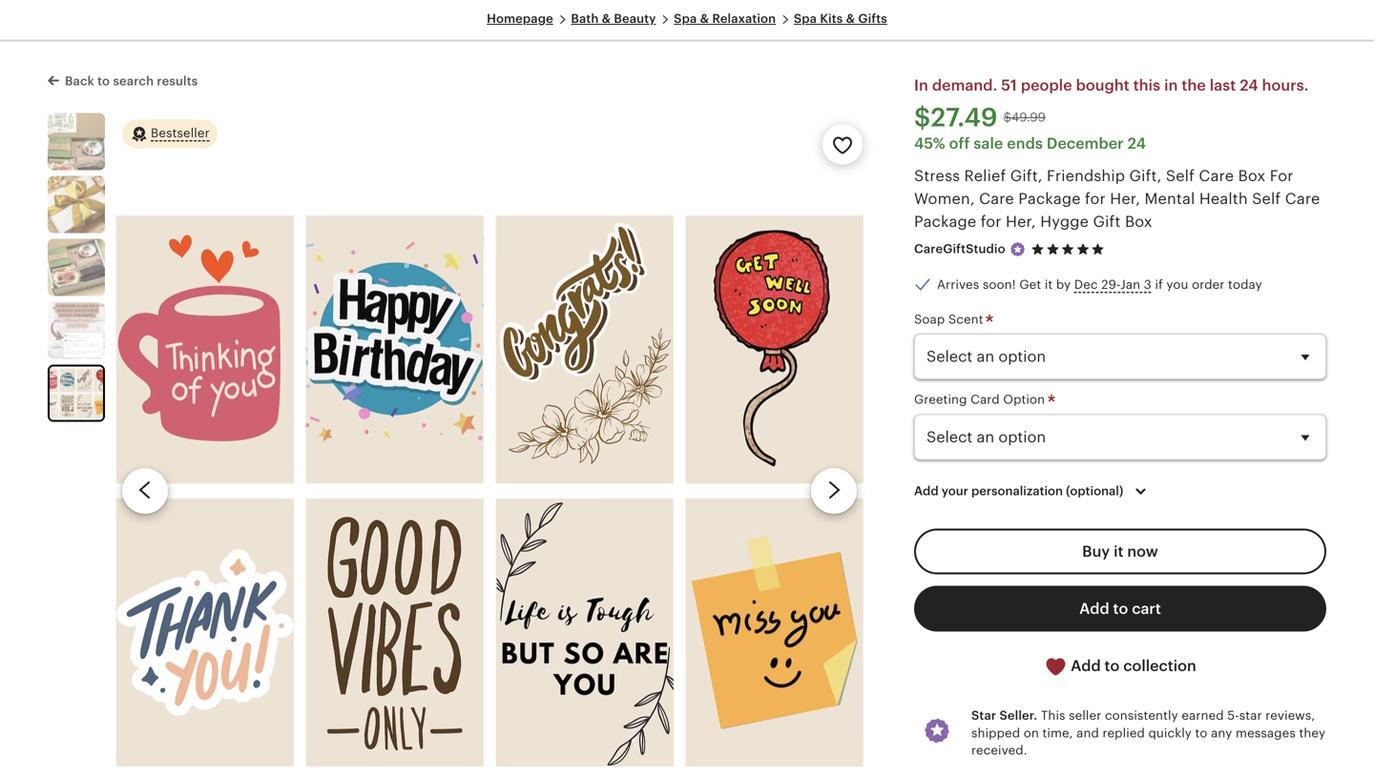 Task type: vqa. For each thing, say whether or not it's contained in the screenshot.
shipped at the right of the page
yes



Task type: describe. For each thing, give the bounding box(es) containing it.
bestseller button
[[122, 119, 217, 150]]

this
[[1041, 709, 1065, 723]]

1 vertical spatial package
[[914, 213, 977, 231]]

this
[[1133, 77, 1160, 94]]

0 horizontal spatial care
[[979, 191, 1014, 208]]

spa kits & gifts
[[794, 11, 887, 26]]

bought
[[1076, 77, 1130, 94]]

the
[[1182, 77, 1206, 94]]

by
[[1056, 278, 1071, 292]]

quickly
[[1148, 726, 1192, 741]]

add for add to collection
[[1071, 658, 1101, 675]]

cart
[[1132, 600, 1161, 618]]

to for collection
[[1105, 658, 1120, 675]]

buy
[[1082, 543, 1110, 560]]

if
[[1155, 278, 1163, 292]]

menu bar containing homepage
[[53, 11, 1321, 42]]

caregiftstudio link
[[914, 242, 1005, 256]]

caregiftstudio
[[914, 242, 1005, 256]]

0 horizontal spatial her,
[[1006, 213, 1036, 231]]

option
[[1003, 393, 1045, 407]]

december
[[1047, 135, 1124, 152]]

add your personalization (optional) button
[[900, 472, 1166, 512]]

45% off sale ends december 24
[[914, 135, 1146, 152]]

beauty
[[614, 11, 656, 26]]

sale
[[974, 135, 1003, 152]]

your
[[942, 484, 968, 499]]

to inside 'this seller consistently earned 5-star reviews, shipped on time, and replied quickly to any messages they received.'
[[1195, 726, 1208, 741]]

personalization
[[971, 484, 1063, 499]]

kits
[[820, 11, 843, 26]]

on
[[1024, 726, 1039, 741]]

stress relief gift friendship gift self care box for women image 4 image
[[48, 302, 105, 359]]

$49.99
[[1003, 110, 1046, 125]]

add to cart button
[[914, 586, 1326, 632]]

for
[[1270, 168, 1294, 185]]

to for search
[[97, 74, 110, 88]]

it inside button
[[1114, 543, 1124, 560]]

stress relief gift friendship gift self care box for women image 2 image
[[48, 176, 105, 233]]

bestseller
[[151, 126, 210, 140]]

gifts
[[858, 11, 887, 26]]

add to collection button
[[914, 643, 1326, 690]]

star_seller image
[[1009, 241, 1026, 258]]

to for cart
[[1113, 600, 1128, 618]]

add for add your personalization (optional)
[[914, 484, 939, 499]]

1 horizontal spatial package
[[1018, 191, 1081, 208]]

you
[[1166, 278, 1188, 292]]

stress relief gift, friendship gift, self care box for women, care package for her, mental health self care package for her, hygge gift box
[[914, 168, 1320, 231]]

0 horizontal spatial box
[[1125, 213, 1152, 231]]

off
[[949, 135, 970, 152]]

today
[[1228, 278, 1262, 292]]

star
[[1239, 709, 1262, 723]]

messages
[[1236, 726, 1296, 741]]

2 horizontal spatial care
[[1285, 191, 1320, 208]]

spa for spa kits & gifts
[[794, 11, 817, 26]]

soap scent
[[914, 312, 987, 327]]

card
[[971, 393, 1000, 407]]

0 horizontal spatial stress relief gift friendship gift self care box for women image 5 image
[[50, 367, 103, 420]]

friendship
[[1047, 168, 1125, 185]]

star seller.
[[971, 709, 1037, 723]]

(optional)
[[1066, 484, 1123, 499]]

1 vertical spatial 24
[[1127, 135, 1146, 152]]

seller
[[1069, 709, 1101, 723]]

search
[[113, 74, 154, 88]]

stress
[[914, 168, 960, 185]]

soon! get
[[983, 278, 1041, 292]]

demand.
[[932, 77, 997, 94]]

1 horizontal spatial for
[[1085, 191, 1106, 208]]

1 horizontal spatial stress relief gift friendship gift self care box for women image 5 image
[[111, 196, 868, 776]]

1 horizontal spatial her,
[[1110, 191, 1140, 208]]

bath
[[571, 11, 599, 26]]

back
[[65, 74, 94, 88]]

mental
[[1145, 191, 1195, 208]]

1 vertical spatial for
[[981, 213, 1002, 231]]

1 gift, from the left
[[1010, 168, 1043, 185]]

ends
[[1007, 135, 1043, 152]]

& for bath
[[602, 11, 611, 26]]

51
[[1001, 77, 1017, 94]]

in demand. 51 people bought this in the last 24 hours.
[[914, 77, 1309, 94]]

scent
[[948, 312, 983, 327]]



Task type: locate. For each thing, give the bounding box(es) containing it.
0 vertical spatial 24
[[1240, 77, 1258, 94]]

0 vertical spatial it
[[1045, 278, 1053, 292]]

2 vertical spatial add
[[1071, 658, 1101, 675]]

gift, up mental
[[1129, 168, 1162, 185]]

1 horizontal spatial box
[[1238, 168, 1266, 185]]

spa & relaxation link
[[674, 11, 776, 26]]

box
[[1238, 168, 1266, 185], [1125, 213, 1152, 231]]

stress relief gift friendship gift self care box for women image 5 image
[[111, 196, 868, 776], [50, 367, 103, 420]]

results
[[157, 74, 198, 88]]

to
[[97, 74, 110, 88], [1113, 600, 1128, 618], [1105, 658, 1120, 675], [1195, 726, 1208, 741]]

to inside add to collection button
[[1105, 658, 1120, 675]]

2 & from the left
[[700, 11, 709, 26]]

soap
[[914, 312, 945, 327]]

hygge
[[1040, 213, 1089, 231]]

to right back
[[97, 74, 110, 88]]

gift,
[[1010, 168, 1043, 185], [1129, 168, 1162, 185]]

her, up star_seller icon at the top right of the page
[[1006, 213, 1036, 231]]

to left the collection
[[1105, 658, 1120, 675]]

gift
[[1093, 213, 1121, 231]]

& right kits
[[846, 11, 855, 26]]

relaxation
[[712, 11, 776, 26]]

self down for
[[1252, 191, 1281, 208]]

0 vertical spatial her,
[[1110, 191, 1140, 208]]

stress relief gift friendship gift self care box for women image 1 image
[[48, 113, 105, 170]]

care down for
[[1285, 191, 1320, 208]]

to left cart
[[1113, 600, 1128, 618]]

arrives soon! get it by dec 29-jan 3 if you order today
[[937, 278, 1262, 292]]

& left relaxation
[[700, 11, 709, 26]]

gift, down ends
[[1010, 168, 1043, 185]]

hours.
[[1262, 77, 1309, 94]]

1 horizontal spatial care
[[1199, 168, 1234, 185]]

menu bar
[[53, 11, 1321, 42]]

it right buy
[[1114, 543, 1124, 560]]

spa & relaxation
[[674, 11, 776, 26]]

to down 'earned'
[[1195, 726, 1208, 741]]

1 vertical spatial it
[[1114, 543, 1124, 560]]

1 horizontal spatial it
[[1114, 543, 1124, 560]]

0 horizontal spatial self
[[1166, 168, 1195, 185]]

1 vertical spatial box
[[1125, 213, 1152, 231]]

bath & beauty
[[571, 11, 656, 26]]

1 horizontal spatial 24
[[1240, 77, 1258, 94]]

greeting card option
[[914, 393, 1048, 407]]

0 horizontal spatial gift,
[[1010, 168, 1043, 185]]

box left for
[[1238, 168, 1266, 185]]

self up mental
[[1166, 168, 1195, 185]]

last
[[1210, 77, 1236, 94]]

to inside add to cart button
[[1113, 600, 1128, 618]]

received.
[[971, 744, 1027, 758]]

2 spa from the left
[[794, 11, 817, 26]]

1 vertical spatial her,
[[1006, 213, 1036, 231]]

they
[[1299, 726, 1326, 741]]

2 gift, from the left
[[1129, 168, 1162, 185]]

collection
[[1123, 658, 1196, 675]]

0 horizontal spatial &
[[602, 11, 611, 26]]

add to cart
[[1079, 600, 1161, 618]]

add left your at the right bottom of page
[[914, 484, 939, 499]]

buy it now
[[1082, 543, 1158, 560]]

3 & from the left
[[846, 11, 855, 26]]

0 vertical spatial self
[[1166, 168, 1195, 185]]

&
[[602, 11, 611, 26], [700, 11, 709, 26], [846, 11, 855, 26]]

now
[[1127, 543, 1158, 560]]

women,
[[914, 191, 975, 208]]

earned
[[1182, 709, 1224, 723]]

any
[[1211, 726, 1232, 741]]

spa right beauty at the top of the page
[[674, 11, 697, 26]]

0 horizontal spatial spa
[[674, 11, 697, 26]]

add up seller
[[1071, 658, 1101, 675]]

relief
[[964, 168, 1006, 185]]

star
[[971, 709, 996, 723]]

stress relief gift friendship gift self care box for women image 3 image
[[48, 239, 105, 296]]

for down friendship on the top of the page
[[1085, 191, 1106, 208]]

homepage link
[[487, 11, 553, 26]]

0 vertical spatial package
[[1018, 191, 1081, 208]]

time,
[[1042, 726, 1073, 741]]

dec
[[1074, 278, 1098, 292]]

add inside dropdown button
[[914, 484, 939, 499]]

24 right last
[[1240, 77, 1258, 94]]

for
[[1085, 191, 1106, 208], [981, 213, 1002, 231]]

homepage
[[487, 11, 553, 26]]

0 horizontal spatial it
[[1045, 278, 1053, 292]]

24 right the december
[[1127, 135, 1146, 152]]

5-
[[1227, 709, 1239, 723]]

replied
[[1103, 726, 1145, 741]]

1 horizontal spatial &
[[700, 11, 709, 26]]

reviews,
[[1266, 709, 1315, 723]]

and
[[1077, 726, 1099, 741]]

3
[[1144, 278, 1152, 292]]

add to collection
[[1067, 658, 1196, 675]]

health
[[1199, 191, 1248, 208]]

0 vertical spatial box
[[1238, 168, 1266, 185]]

& for spa
[[700, 11, 709, 26]]

& right bath
[[602, 11, 611, 26]]

24
[[1240, 77, 1258, 94], [1127, 135, 1146, 152]]

seller.
[[999, 709, 1037, 723]]

in
[[914, 77, 928, 94]]

it left by
[[1045, 278, 1053, 292]]

0 vertical spatial add
[[914, 484, 939, 499]]

add
[[914, 484, 939, 499], [1079, 600, 1109, 618], [1071, 658, 1101, 675]]

spa left kits
[[794, 11, 817, 26]]

for up caregiftstudio
[[981, 213, 1002, 231]]

45%
[[914, 135, 945, 152]]

care up health at the right top
[[1199, 168, 1234, 185]]

1 horizontal spatial spa
[[794, 11, 817, 26]]

self
[[1166, 168, 1195, 185], [1252, 191, 1281, 208]]

2 horizontal spatial &
[[846, 11, 855, 26]]

arrives
[[937, 278, 979, 292]]

add left cart
[[1079, 600, 1109, 618]]

1 vertical spatial self
[[1252, 191, 1281, 208]]

1 & from the left
[[602, 11, 611, 26]]

1 horizontal spatial self
[[1252, 191, 1281, 208]]

box right gift
[[1125, 213, 1152, 231]]

package down women,
[[914, 213, 977, 231]]

package up hygge
[[1018, 191, 1081, 208]]

to inside the back to search results link
[[97, 74, 110, 88]]

shipped
[[971, 726, 1020, 741]]

add your personalization (optional)
[[914, 484, 1123, 499]]

1 horizontal spatial gift,
[[1129, 168, 1162, 185]]

$27.49
[[914, 103, 998, 132]]

0 horizontal spatial 24
[[1127, 135, 1146, 152]]

greeting
[[914, 393, 967, 407]]

order
[[1192, 278, 1225, 292]]

1 spa from the left
[[674, 11, 697, 26]]

care down relief
[[979, 191, 1014, 208]]

bath & beauty link
[[571, 11, 656, 26]]

her, up gift
[[1110, 191, 1140, 208]]

consistently
[[1105, 709, 1178, 723]]

spa kits & gifts link
[[794, 11, 887, 26]]

$27.49 $49.99
[[914, 103, 1046, 132]]

in
[[1164, 77, 1178, 94]]

her,
[[1110, 191, 1140, 208], [1006, 213, 1036, 231]]

spa
[[674, 11, 697, 26], [794, 11, 817, 26]]

buy it now button
[[914, 529, 1326, 575]]

jan
[[1120, 278, 1140, 292]]

0 horizontal spatial package
[[914, 213, 977, 231]]

1 vertical spatial add
[[1079, 600, 1109, 618]]

spa for spa & relaxation
[[674, 11, 697, 26]]

this seller consistently earned 5-star reviews, shipped on time, and replied quickly to any messages they received.
[[971, 709, 1326, 758]]

back to search results
[[65, 74, 198, 88]]

0 horizontal spatial for
[[981, 213, 1002, 231]]

people
[[1021, 77, 1072, 94]]

0 vertical spatial for
[[1085, 191, 1106, 208]]

29-
[[1101, 278, 1120, 292]]

back to search results link
[[48, 70, 198, 90]]

add for add to cart
[[1079, 600, 1109, 618]]



